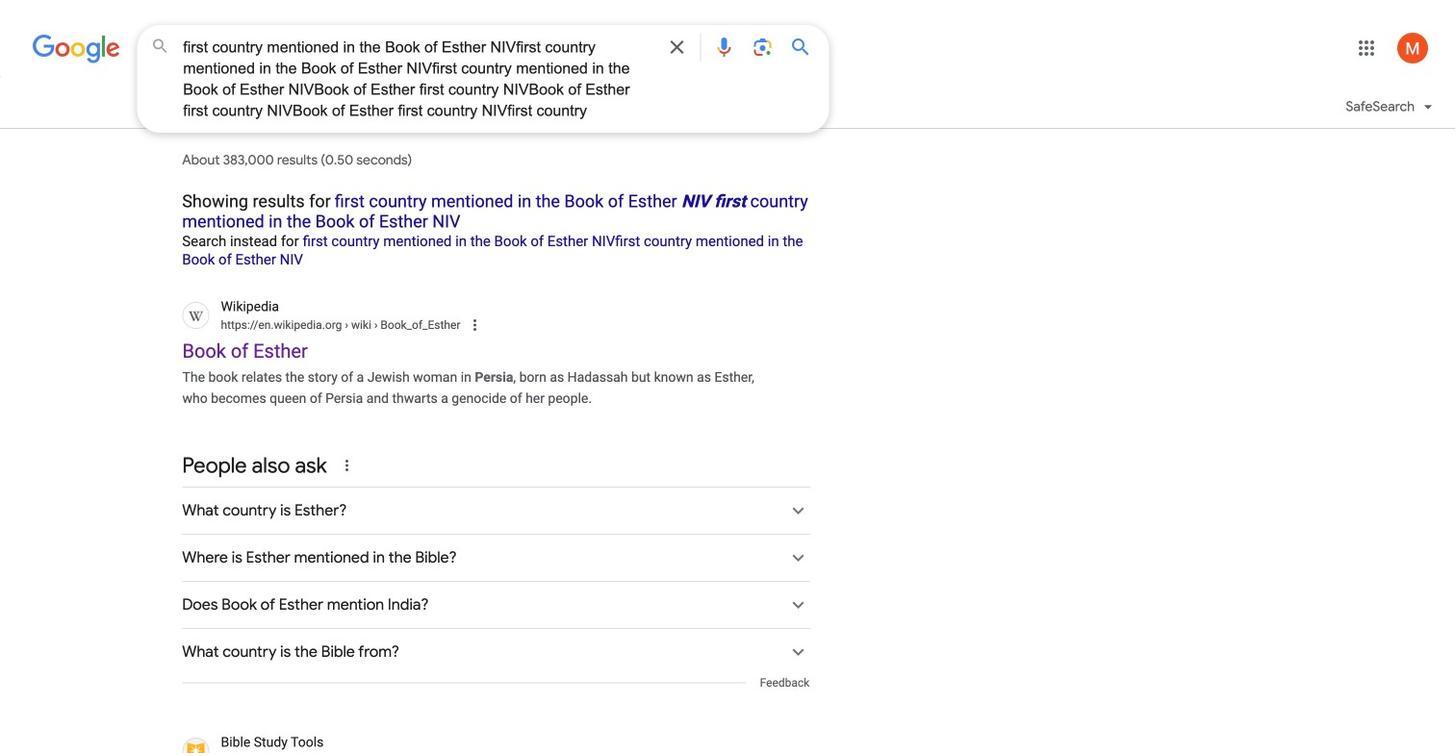 Task type: vqa. For each thing, say whether or not it's contained in the screenshot.
Search by voice icon
yes



Task type: locate. For each thing, give the bounding box(es) containing it.
google image
[[32, 35, 121, 64]]

search by voice image
[[713, 36, 736, 59]]

Search text field
[[183, 37, 654, 124]]

navigation
[[0, 85, 1455, 140]]

heading
[[182, 186, 810, 269]]

search by image image
[[751, 36, 774, 59]]

None search field
[[0, 24, 829, 133]]

None text field
[[221, 317, 460, 334], [342, 319, 460, 332], [221, 317, 460, 334], [342, 319, 460, 332]]



